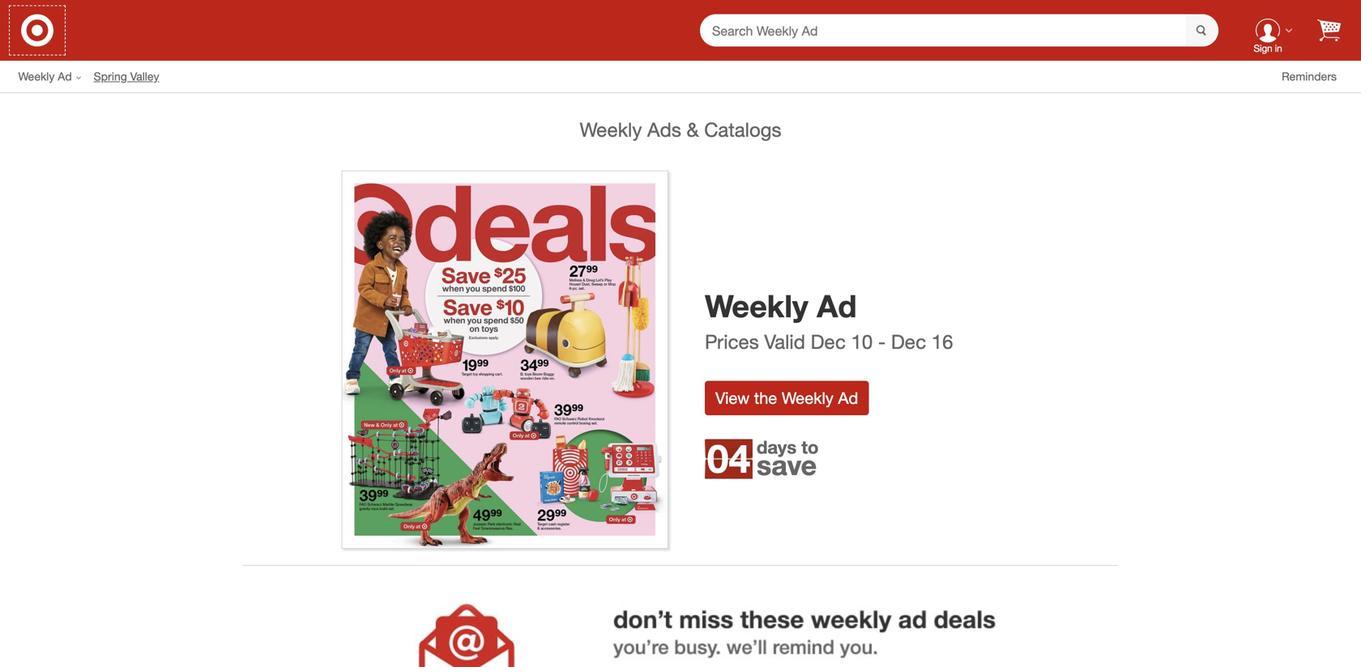 Task type: describe. For each thing, give the bounding box(es) containing it.
weekly ad prices valid dec 10 - dec 16
[[705, 287, 953, 354]]

sign in
[[1254, 42, 1282, 54]]

reminders link
[[1282, 68, 1349, 85]]

catalogs
[[704, 118, 782, 141]]

weekly for weekly ad prices valid dec 10 - dec 16
[[705, 287, 809, 325]]

weekly for weekly ad
[[18, 69, 55, 83]]

2 dec from the left
[[891, 330, 926, 354]]

valid
[[764, 330, 805, 354]]

view the weekly ad button
[[705, 381, 869, 416]]

view your cart on target.com image
[[1318, 19, 1341, 42]]

save
[[757, 448, 817, 482]]

the
[[754, 388, 777, 408]]

ad inside button
[[838, 388, 858, 408]]

weekly ad link
[[18, 68, 94, 85]]

spring
[[94, 69, 127, 83]]

to
[[802, 437, 819, 458]]

go to target.com image
[[21, 14, 53, 47]]

10
[[851, 330, 873, 354]]

weekly ads & catalogs
[[580, 118, 782, 141]]

in
[[1275, 42, 1282, 54]]

view the weekly ad
[[716, 388, 858, 408]]

sign in link
[[1243, 5, 1293, 56]]

view
[[716, 388, 750, 408]]

prices
[[705, 330, 759, 354]]



Task type: locate. For each thing, give the bounding box(es) containing it.
ad
[[58, 69, 72, 83], [817, 287, 857, 325], [838, 388, 858, 408]]

spring valley
[[94, 69, 159, 83]]

0 vertical spatial ad
[[58, 69, 72, 83]]

valley
[[130, 69, 159, 83]]

dec
[[811, 330, 846, 354], [891, 330, 926, 354]]

form
[[700, 14, 1219, 48]]

sign
[[1254, 42, 1273, 54]]

Search Weekly Ad search field
[[700, 14, 1219, 48]]

1 vertical spatial ad
[[817, 287, 857, 325]]

ad up 10
[[817, 287, 857, 325]]

don't miss these weekly ad deals. you're busy. we'll remind you. sign up now. image
[[259, 566, 1103, 668]]

weekly left ads at the top of the page
[[580, 118, 642, 141]]

04 days to
[[707, 435, 819, 482]]

2 vertical spatial ad
[[838, 388, 858, 408]]

spring valley link
[[94, 68, 171, 85]]

&
[[687, 118, 699, 141]]

weekly ad
[[18, 69, 72, 83]]

weekly for weekly ads & catalogs
[[580, 118, 642, 141]]

weekly
[[18, 69, 55, 83], [580, 118, 642, 141], [705, 287, 809, 325], [782, 388, 834, 408]]

dec right - at right
[[891, 330, 926, 354]]

view the weekly ad image
[[342, 170, 669, 549]]

weekly inside weekly ad prices valid dec 10 - dec 16
[[705, 287, 809, 325]]

0 horizontal spatial dec
[[811, 330, 846, 354]]

dec left 10
[[811, 330, 846, 354]]

reminders
[[1282, 69, 1337, 83]]

ad inside weekly ad prices valid dec 10 - dec 16
[[817, 287, 857, 325]]

weekly down go to target.com image
[[18, 69, 55, 83]]

04
[[707, 435, 751, 482]]

ad left "spring"
[[58, 69, 72, 83]]

16
[[932, 330, 953, 354]]

ad down 10
[[838, 388, 858, 408]]

weekly right 'the'
[[782, 388, 834, 408]]

-
[[878, 330, 886, 354]]

ads
[[648, 118, 681, 141]]

ad for weekly ad
[[58, 69, 72, 83]]

days
[[757, 437, 797, 458]]

1 horizontal spatial dec
[[891, 330, 926, 354]]

weekly up prices
[[705, 287, 809, 325]]

1 dec from the left
[[811, 330, 846, 354]]

weekly inside button
[[782, 388, 834, 408]]

ad for weekly ad prices valid dec 10 - dec 16
[[817, 287, 857, 325]]



Task type: vqa. For each thing, say whether or not it's contained in the screenshot.
Advertisement element to the left
no



